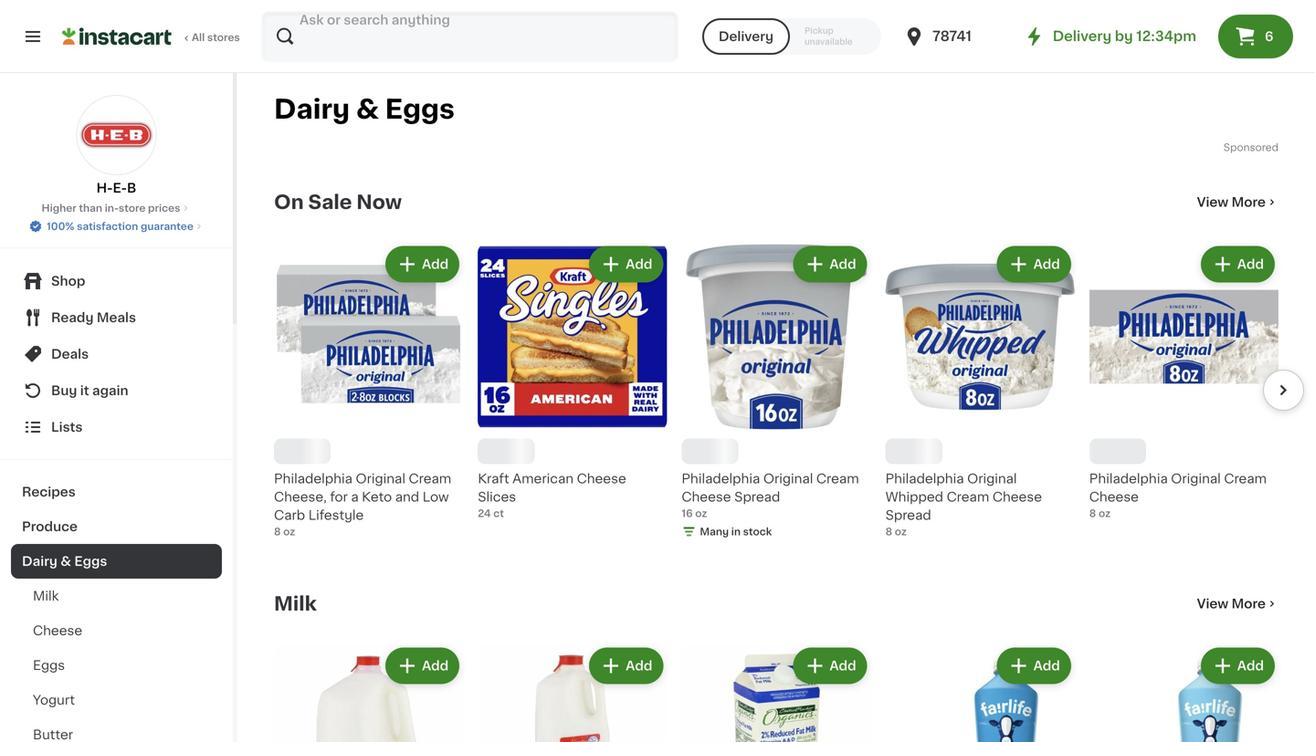 Task type: locate. For each thing, give the bounding box(es) containing it.
1 vertical spatial eggs
[[74, 555, 107, 568]]

view more for milk
[[1197, 598, 1266, 611]]

buy it again
[[51, 385, 128, 397]]

original for for
[[356, 473, 406, 486]]

now
[[357, 193, 402, 212]]

2 philadelphia from the left
[[682, 473, 760, 486]]

0 vertical spatial dairy & eggs
[[274, 96, 455, 122]]

original for 8
[[1171, 473, 1221, 486]]

1 horizontal spatial milk
[[274, 595, 317, 614]]

oz inside philadelphia original whipped cream cheese spread 8 oz
[[895, 527, 907, 537]]

4 philadelphia from the left
[[1090, 473, 1168, 486]]

sale
[[308, 193, 352, 212]]

by
[[1115, 30, 1133, 43]]

2 vertical spatial eggs
[[33, 660, 65, 672]]

0 horizontal spatial &
[[61, 555, 71, 568]]

kraft american cheese slices 24 ct
[[478, 473, 626, 519]]

dairy & eggs inside dairy & eggs link
[[22, 555, 107, 568]]

american
[[513, 473, 574, 486]]

spo
[[1224, 143, 1244, 153]]

1 vertical spatial view more
[[1197, 598, 1266, 611]]

shop
[[51, 275, 85, 288]]

milk down the carb
[[274, 595, 317, 614]]

eggs up the yogurt
[[33, 660, 65, 672]]

milk link down the carb
[[274, 593, 317, 615]]

eggs link
[[11, 649, 222, 683]]

spread inside philadelphia original cream cheese spread 16 oz
[[735, 491, 780, 504]]

1 original from the left
[[356, 473, 406, 486]]

8 inside philadelphia original whipped cream cheese spread 8 oz
[[886, 527, 893, 537]]

philadelphia inside philadelphia original whipped cream cheese spread 8 oz
[[886, 473, 964, 486]]

0 horizontal spatial spread
[[735, 491, 780, 504]]

eggs down produce link
[[74, 555, 107, 568]]

add
[[422, 258, 449, 271], [626, 258, 653, 271], [830, 258, 856, 271], [1034, 258, 1060, 271], [1238, 258, 1264, 271], [422, 660, 449, 673], [626, 660, 653, 673], [830, 660, 856, 673], [1034, 660, 1060, 673], [1238, 660, 1264, 673]]

all stores
[[192, 32, 240, 42]]

1 horizontal spatial milk link
[[274, 593, 317, 615]]

78741
[[933, 30, 972, 43]]

2 horizontal spatial eggs
[[385, 96, 455, 122]]

0 vertical spatial view more link
[[1197, 193, 1279, 211]]

view more link
[[1197, 193, 1279, 211], [1197, 595, 1279, 613]]

1 philadelphia from the left
[[274, 473, 353, 486]]

ready meals link
[[11, 300, 222, 336]]

1 vertical spatial view more link
[[1197, 595, 1279, 613]]

view
[[1197, 196, 1229, 209], [1197, 598, 1229, 611]]

cream
[[409, 473, 451, 486], [817, 473, 859, 486], [1224, 473, 1267, 486], [947, 491, 990, 504]]

original inside philadelphia original whipped cream cheese spread 8 oz
[[967, 473, 1017, 486]]

view more link for milk
[[1197, 595, 1279, 613]]

in
[[731, 527, 741, 537]]

spread down whipped
[[886, 509, 932, 522]]

dairy & eggs
[[274, 96, 455, 122], [22, 555, 107, 568]]

delivery
[[1053, 30, 1112, 43], [719, 30, 774, 43]]

carb
[[274, 509, 305, 522]]

0 vertical spatial view
[[1197, 196, 1229, 209]]

milk down produce
[[33, 590, 59, 603]]

add button
[[387, 248, 458, 281], [591, 248, 662, 281], [795, 248, 866, 281], [999, 248, 1070, 281], [1203, 248, 1273, 281], [387, 650, 458, 683], [591, 650, 662, 683], [795, 650, 866, 683], [999, 650, 1070, 683], [1203, 650, 1273, 683]]

0 horizontal spatial milk link
[[11, 579, 222, 614]]

78741 button
[[904, 11, 1013, 62]]

on sale now
[[274, 193, 402, 212]]

in-
[[105, 203, 119, 213]]

spread up the stock
[[735, 491, 780, 504]]

philadelphia inside philadelphia original cream cheese 8 oz
[[1090, 473, 1168, 486]]

view for on sale now
[[1197, 196, 1229, 209]]

milk link down produce link
[[11, 579, 222, 614]]

ready
[[51, 312, 94, 324]]

view more
[[1197, 196, 1266, 209], [1197, 598, 1266, 611]]

0 horizontal spatial delivery
[[719, 30, 774, 43]]

delivery button
[[702, 18, 790, 55]]

0 horizontal spatial dairy & eggs
[[22, 555, 107, 568]]

on
[[274, 193, 304, 212]]

&
[[356, 96, 379, 122], [61, 555, 71, 568]]

1 vertical spatial spread
[[886, 509, 932, 522]]

h-e-b link
[[76, 95, 157, 197]]

1 vertical spatial dairy & eggs
[[22, 555, 107, 568]]

all
[[192, 32, 205, 42]]

more for milk
[[1232, 598, 1266, 611]]

original for cheese
[[967, 473, 1017, 486]]

cream inside philadelphia original whipped cream cheese spread 8 oz
[[947, 491, 990, 504]]

0 vertical spatial &
[[356, 96, 379, 122]]

0 horizontal spatial 8
[[274, 527, 281, 537]]

8 inside philadelphia original cream cheese 8 oz
[[1090, 509, 1096, 519]]

1 more from the top
[[1232, 196, 1266, 209]]

shop link
[[11, 263, 222, 300]]

milk
[[33, 590, 59, 603], [274, 595, 317, 614]]

2 original from the left
[[764, 473, 813, 486]]

cream inside philadelphia original cream cheese 8 oz
[[1224, 473, 1267, 486]]

1 view from the top
[[1197, 196, 1229, 209]]

2 view from the top
[[1197, 598, 1229, 611]]

1 view more link from the top
[[1197, 193, 1279, 211]]

6
[[1265, 30, 1274, 43]]

0 vertical spatial view more
[[1197, 196, 1266, 209]]

100%
[[47, 222, 74, 232]]

e-
[[113, 182, 127, 195]]

original
[[356, 473, 406, 486], [764, 473, 813, 486], [967, 473, 1017, 486], [1171, 473, 1221, 486]]

cheese
[[577, 473, 626, 486], [682, 491, 731, 504], [993, 491, 1042, 504], [1090, 491, 1139, 504], [33, 625, 82, 638]]

1 vertical spatial &
[[61, 555, 71, 568]]

philadelphia inside philadelphia original cream cheese, for a keto and low carb lifestyle 8 oz
[[274, 473, 353, 486]]

1 horizontal spatial delivery
[[1053, 30, 1112, 43]]

None search field
[[261, 11, 679, 62]]

philadelphia inside philadelphia original cream cheese spread 16 oz
[[682, 473, 760, 486]]

0 vertical spatial dairy
[[274, 96, 350, 122]]

1 horizontal spatial spread
[[886, 509, 932, 522]]

low
[[423, 491, 449, 504]]

deals
[[51, 348, 89, 361]]

original inside philadelphia original cream cheese, for a keto and low carb lifestyle 8 oz
[[356, 473, 406, 486]]

1 horizontal spatial dairy
[[274, 96, 350, 122]]

prices
[[148, 203, 180, 213]]

8 inside philadelphia original cream cheese, for a keto and low carb lifestyle 8 oz
[[274, 527, 281, 537]]

product group
[[274, 243, 463, 540], [478, 243, 667, 521], [682, 243, 871, 543], [886, 243, 1075, 540], [1090, 243, 1279, 521], [274, 644, 463, 743], [478, 644, 667, 743], [682, 644, 871, 743], [886, 644, 1075, 743], [1090, 644, 1279, 743]]

1 vertical spatial dairy
[[22, 555, 57, 568]]

cream inside philadelphia original cream cheese spread 16 oz
[[817, 473, 859, 486]]

2 view more link from the top
[[1197, 595, 1279, 613]]

12:34pm
[[1137, 30, 1197, 43]]

24
[[478, 509, 491, 519]]

philadelphia
[[274, 473, 353, 486], [682, 473, 760, 486], [886, 473, 964, 486], [1090, 473, 1168, 486]]

cheese inside philadelphia original whipped cream cheese spread 8 oz
[[993, 491, 1042, 504]]

eggs down search field
[[385, 96, 455, 122]]

1 vertical spatial more
[[1232, 598, 1266, 611]]

instacart logo image
[[62, 26, 172, 48]]

3 original from the left
[[967, 473, 1017, 486]]

lists link
[[11, 409, 222, 446]]

milk link
[[11, 579, 222, 614], [274, 593, 317, 615]]

original inside philadelphia original cream cheese spread 16 oz
[[764, 473, 813, 486]]

spread inside philadelphia original whipped cream cheese spread 8 oz
[[886, 509, 932, 522]]

1 horizontal spatial 8
[[886, 527, 893, 537]]

oz
[[695, 509, 707, 519], [1099, 509, 1111, 519], [283, 527, 295, 537], [895, 527, 907, 537]]

original inside philadelphia original cream cheese 8 oz
[[1171, 473, 1221, 486]]

delivery inside button
[[719, 30, 774, 43]]

philadelphia for 16
[[682, 473, 760, 486]]

eggs
[[385, 96, 455, 122], [74, 555, 107, 568], [33, 660, 65, 672]]

8
[[1090, 509, 1096, 519], [274, 527, 281, 537], [886, 527, 893, 537]]

0 vertical spatial eggs
[[385, 96, 455, 122]]

higher than in-store prices
[[42, 203, 180, 213]]

0 vertical spatial more
[[1232, 196, 1266, 209]]

0 horizontal spatial eggs
[[33, 660, 65, 672]]

cream inside philadelphia original cream cheese, for a keto and low carb lifestyle 8 oz
[[409, 473, 451, 486]]

1 view more from the top
[[1197, 196, 1266, 209]]

2 horizontal spatial 8
[[1090, 509, 1096, 519]]

0 vertical spatial spread
[[735, 491, 780, 504]]

2 view more from the top
[[1197, 598, 1266, 611]]

4 original from the left
[[1171, 473, 1221, 486]]

dairy & eggs link
[[11, 544, 222, 579]]

yogurt
[[33, 694, 75, 707]]

2 more from the top
[[1232, 598, 1266, 611]]

many in stock
[[700, 527, 772, 537]]

philadelphia original cream cheese 8 oz
[[1090, 473, 1267, 519]]

it
[[80, 385, 89, 397]]

more
[[1232, 196, 1266, 209], [1232, 598, 1266, 611]]

3 philadelphia from the left
[[886, 473, 964, 486]]

cheese,
[[274, 491, 327, 504]]

1 vertical spatial view
[[1197, 598, 1229, 611]]

6 button
[[1219, 15, 1294, 58]]

cheese inside kraft american cheese slices 24 ct
[[577, 473, 626, 486]]



Task type: vqa. For each thing, say whether or not it's contained in the screenshot.
Notification settings
no



Task type: describe. For each thing, give the bounding box(es) containing it.
h-e-b logo image
[[76, 95, 157, 175]]

cheese link
[[11, 614, 222, 649]]

store
[[119, 203, 146, 213]]

philadelphia for a
[[274, 473, 353, 486]]

1 horizontal spatial &
[[356, 96, 379, 122]]

1 horizontal spatial eggs
[[74, 555, 107, 568]]

deals link
[[11, 336, 222, 373]]

slices
[[478, 491, 516, 504]]

100% satisfaction guarantee button
[[28, 216, 205, 234]]

than
[[79, 203, 102, 213]]

delivery for delivery by 12:34pm
[[1053, 30, 1112, 43]]

for
[[330, 491, 348, 504]]

16
[[682, 509, 693, 519]]

recipes link
[[11, 475, 222, 510]]

on sale now link
[[274, 191, 402, 213]]

whipped
[[886, 491, 944, 504]]

oz inside philadelphia original cream cheese spread 16 oz
[[695, 509, 707, 519]]

item carousel region
[[274, 235, 1304, 564]]

cream for 8
[[1224, 473, 1267, 486]]

meals
[[97, 312, 136, 324]]

milk link for view more link associated with milk
[[274, 593, 317, 615]]

ready meals button
[[11, 300, 222, 336]]

lists
[[51, 421, 83, 434]]

Search field
[[263, 13, 677, 60]]

produce link
[[11, 510, 222, 544]]

delivery by 12:34pm
[[1053, 30, 1197, 43]]

keto
[[362, 491, 392, 504]]

lifestyle
[[309, 509, 364, 522]]

many
[[700, 527, 729, 537]]

cream for spread
[[817, 473, 859, 486]]

philadelphia original cream cheese spread 16 oz
[[682, 473, 859, 519]]

ct
[[494, 509, 504, 519]]

oz inside philadelphia original cream cheese, for a keto and low carb lifestyle 8 oz
[[283, 527, 295, 537]]

yogurt link
[[11, 683, 222, 718]]

kraft
[[478, 473, 509, 486]]

view for milk
[[1197, 598, 1229, 611]]

delivery for delivery
[[719, 30, 774, 43]]

h-
[[96, 182, 113, 195]]

cheese inside philadelphia original cream cheese 8 oz
[[1090, 491, 1139, 504]]

cheese inside philadelphia original cream cheese spread 16 oz
[[682, 491, 731, 504]]

service type group
[[702, 18, 882, 55]]

1 horizontal spatial dairy & eggs
[[274, 96, 455, 122]]

and
[[395, 491, 419, 504]]

satisfaction
[[77, 222, 138, 232]]

ready meals
[[51, 312, 136, 324]]

produce
[[22, 521, 78, 533]]

original for spread
[[764, 473, 813, 486]]

nsored
[[1244, 143, 1279, 153]]

0 horizontal spatial dairy
[[22, 555, 57, 568]]

all stores link
[[62, 11, 241, 62]]

again
[[92, 385, 128, 397]]

100% satisfaction guarantee
[[47, 222, 194, 232]]

h-e-b
[[96, 182, 136, 195]]

higher than in-store prices link
[[42, 201, 191, 216]]

buy it again link
[[11, 373, 222, 409]]

buy
[[51, 385, 77, 397]]

stores
[[207, 32, 240, 42]]

milk link for cheese link
[[11, 579, 222, 614]]

view more link for on sale now
[[1197, 193, 1279, 211]]

philadelphia original whipped cream cheese spread 8 oz
[[886, 473, 1042, 537]]

butter link
[[11, 718, 222, 743]]

cream for for
[[409, 473, 451, 486]]

0 horizontal spatial milk
[[33, 590, 59, 603]]

more for on sale now
[[1232, 196, 1266, 209]]

recipes
[[22, 486, 76, 499]]

philadelphia original cream cheese, for a keto and low carb lifestyle 8 oz
[[274, 473, 451, 537]]

higher
[[42, 203, 76, 213]]

a
[[351, 491, 359, 504]]

view more for on sale now
[[1197, 196, 1266, 209]]

butter
[[33, 729, 73, 742]]

delivery by 12:34pm link
[[1024, 26, 1197, 48]]

stock
[[743, 527, 772, 537]]

guarantee
[[141, 222, 194, 232]]

b
[[127, 182, 136, 195]]

philadelphia for oz
[[1090, 473, 1168, 486]]

oz inside philadelphia original cream cheese 8 oz
[[1099, 509, 1111, 519]]

philadelphia for spread
[[886, 473, 964, 486]]



